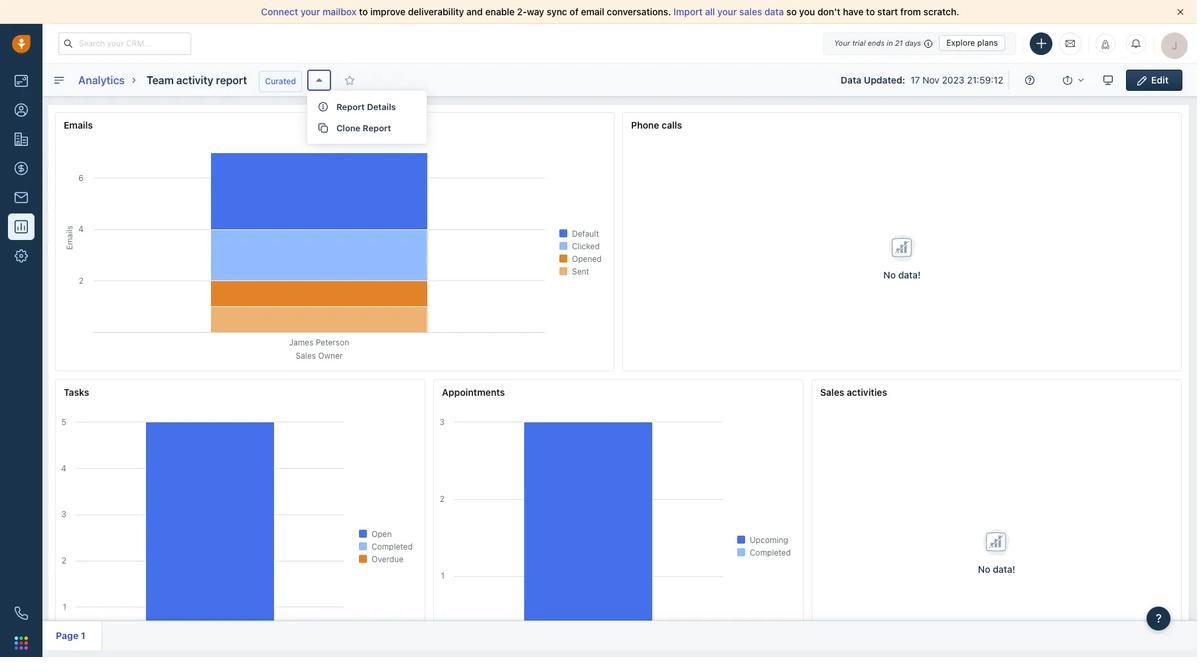 Task type: locate. For each thing, give the bounding box(es) containing it.
connect your mailbox to improve deliverability and enable 2-way sync of email conversations. import all your sales data so you don't have to start from scratch.
[[261, 6, 960, 17]]

0 horizontal spatial your
[[301, 6, 320, 17]]

from
[[901, 6, 921, 17]]

to left start
[[866, 6, 875, 17]]

conversations.
[[607, 6, 671, 17]]

improve
[[370, 6, 406, 17]]

your left the mailbox
[[301, 6, 320, 17]]

deliverability
[[408, 6, 464, 17]]

phone element
[[8, 601, 35, 627]]

explore plans link
[[939, 35, 1006, 51]]

import all your sales data link
[[674, 6, 787, 17]]

ends
[[868, 39, 885, 47]]

1 horizontal spatial to
[[866, 6, 875, 17]]

so
[[787, 6, 797, 17]]

your trial ends in 21 days
[[834, 39, 921, 47]]

import
[[674, 6, 703, 17]]

0 horizontal spatial to
[[359, 6, 368, 17]]

to
[[359, 6, 368, 17], [866, 6, 875, 17]]

scratch.
[[924, 6, 960, 17]]

1 horizontal spatial your
[[718, 6, 737, 17]]

in
[[887, 39, 893, 47]]

to right the mailbox
[[359, 6, 368, 17]]

send email image
[[1066, 38, 1075, 49]]

mailbox
[[323, 6, 357, 17]]

your
[[301, 6, 320, 17], [718, 6, 737, 17]]

your right all on the right of the page
[[718, 6, 737, 17]]

have
[[843, 6, 864, 17]]

sales
[[740, 6, 762, 17]]

way
[[527, 6, 544, 17]]

explore
[[947, 38, 976, 48]]

plans
[[978, 38, 998, 48]]

close image
[[1178, 9, 1184, 15]]



Task type: vqa. For each thing, say whether or not it's contained in the screenshot.
"(sample)" within Jay Patel (sample) link
no



Task type: describe. For each thing, give the bounding box(es) containing it.
data
[[765, 6, 784, 17]]

email
[[581, 6, 605, 17]]

explore plans
[[947, 38, 998, 48]]

of
[[570, 6, 579, 17]]

2 to from the left
[[866, 6, 875, 17]]

your
[[834, 39, 850, 47]]

phone image
[[15, 607, 28, 621]]

connect your mailbox link
[[261, 6, 359, 17]]

sync
[[547, 6, 567, 17]]

Search your CRM... text field
[[58, 32, 191, 55]]

21
[[895, 39, 903, 47]]

what's new image
[[1101, 39, 1111, 49]]

1 to from the left
[[359, 6, 368, 17]]

1 your from the left
[[301, 6, 320, 17]]

start
[[878, 6, 898, 17]]

2 your from the left
[[718, 6, 737, 17]]

connect
[[261, 6, 298, 17]]

and
[[467, 6, 483, 17]]

you
[[799, 6, 815, 17]]

enable
[[485, 6, 515, 17]]

don't
[[818, 6, 841, 17]]

2-
[[517, 6, 527, 17]]

trial
[[853, 39, 866, 47]]

all
[[705, 6, 715, 17]]

freshworks switcher image
[[15, 637, 28, 650]]

days
[[905, 39, 921, 47]]



